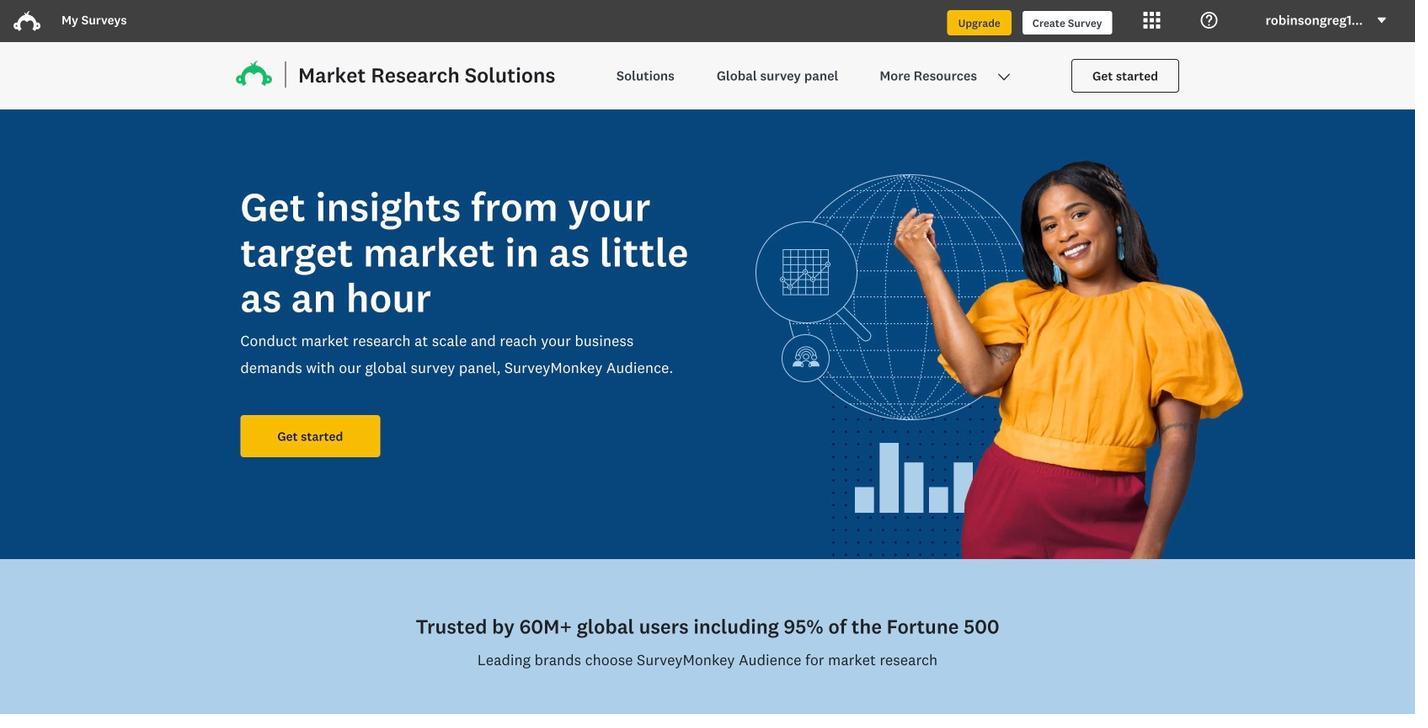 Task type: vqa. For each thing, say whether or not it's contained in the screenshot.
chevron down icon
yes



Task type: locate. For each thing, give the bounding box(es) containing it.
help image
[[1201, 12, 1218, 29]]

woman snapping her fingers in front of globe icon image
[[718, 110, 1270, 559]]

products image
[[1143, 12, 1160, 29], [1143, 12, 1160, 29]]

surveymonkey logo image
[[13, 8, 40, 35], [13, 11, 40, 31]]

caret down image
[[1376, 15, 1387, 26], [1378, 17, 1386, 23]]



Task type: describe. For each thing, give the bounding box(es) containing it.
1 surveymonkey logo image from the top
[[13, 8, 40, 35]]

chevron down image
[[997, 70, 1011, 84]]

help image
[[1201, 12, 1218, 29]]

2 surveymonkey logo image from the top
[[13, 11, 40, 31]]

market research solutions from surveymonkey logo image
[[236, 61, 555, 88]]



